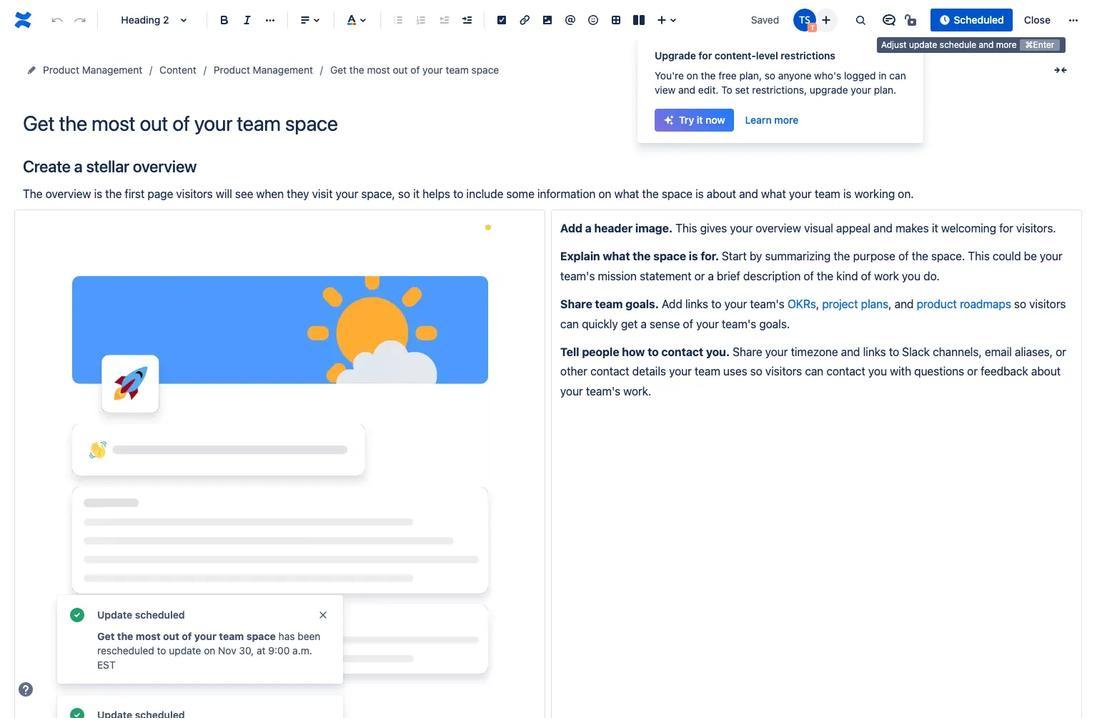 Task type: locate. For each thing, give the bounding box(es) containing it.
update scheduled
[[97, 609, 185, 621]]

numbered list ⌘⇧7 image
[[413, 11, 430, 29]]

free
[[719, 69, 737, 82]]

team's
[[561, 269, 595, 282], [751, 298, 785, 311], [722, 317, 757, 330], [586, 385, 621, 398]]

of inside so visitors can quickly get a sense of your team's goals.
[[683, 317, 694, 330]]

scheduled button
[[932, 9, 1013, 31]]

a inside so visitors can quickly get a sense of your team's goals.
[[641, 317, 647, 330]]

the overview is the first page visitors will see when they visit your space, so it helps to include some information on what the space is about and what your team is working on.
[[23, 188, 915, 201]]

1 horizontal spatial goals.
[[760, 317, 790, 330]]

get
[[621, 317, 638, 330]]

with
[[891, 365, 912, 378]]

rescheduled
[[97, 644, 154, 657]]

0 vertical spatial this
[[676, 222, 698, 234]]

on left nov
[[204, 644, 216, 657]]

for right the upgrade
[[699, 49, 713, 62]]

2 horizontal spatial on
[[687, 69, 699, 82]]

your inside start by summarizing the purpose of the space. this could be your team's mission statement or a brief description of the kind of work you do.
[[1041, 250, 1063, 263]]

can right in
[[890, 69, 907, 82]]

0 vertical spatial on
[[687, 69, 699, 82]]

or down channels,
[[968, 365, 978, 378]]

2 horizontal spatial it
[[933, 222, 939, 234]]

goals. inside so visitors can quickly get a sense of your team's goals.
[[760, 317, 790, 330]]

to
[[722, 84, 733, 96]]

links down statement
[[686, 298, 709, 311]]

can inside you're on the free plan, so anyone who's logged in can view and edit. to set restrictions, upgrade your plan.
[[890, 69, 907, 82]]

get the most out of your team space down scheduled on the left bottom of page
[[97, 630, 276, 642]]

other
[[561, 365, 588, 378]]

1 horizontal spatial about
[[1032, 365, 1062, 378]]

or inside start by summarizing the purpose of the space. this could be your team's mission statement or a brief description of the kind of work you do.
[[695, 269, 706, 282]]

team down you.
[[695, 365, 721, 378]]

heading 2 button
[[104, 4, 201, 36]]

1 vertical spatial links
[[864, 345, 887, 358]]

1 vertical spatial get the most out of your team space
[[97, 630, 276, 642]]

overview up page on the top left of the page
[[133, 157, 197, 176]]

contact
[[662, 345, 704, 358], [591, 365, 630, 378], [827, 365, 866, 378]]

explain
[[561, 250, 601, 263]]

2 vertical spatial on
[[204, 644, 216, 657]]

0 horizontal spatial visitors
[[176, 188, 213, 201]]

0 horizontal spatial about
[[707, 188, 737, 201]]

of up work
[[899, 250, 909, 263]]

project
[[823, 298, 859, 311]]

overview down create on the top
[[46, 188, 91, 201]]

upgrade
[[655, 49, 697, 62]]

0 vertical spatial most
[[367, 64, 390, 76]]

it right makes
[[933, 222, 939, 234]]

1 vertical spatial on
[[599, 188, 612, 201]]

a left stellar
[[74, 157, 83, 176]]

on inside text field
[[599, 188, 612, 201]]

this inside start by summarizing the purpose of the space. this could be your team's mission statement or a brief description of the kind of work you do.
[[969, 250, 990, 263]]

Main content area, start typing to enter text. text field
[[14, 157, 1083, 718]]

update
[[910, 40, 938, 50], [169, 644, 201, 657]]

product management link down more formatting image
[[214, 62, 313, 79]]

of right sense
[[683, 317, 694, 330]]

emoji image
[[585, 11, 602, 29]]

publish is scheduled for a future time image
[[940, 14, 952, 26]]

tell
[[561, 345, 580, 358]]

0 vertical spatial it
[[697, 114, 704, 126]]

adjust
[[882, 40, 907, 50]]

is left working
[[844, 188, 852, 201]]

and right timezone at the top of the page
[[842, 345, 861, 358]]

you inside start by summarizing the purpose of the space. this could be your team's mission statement or a brief description of the kind of work you do.
[[903, 269, 921, 282]]

helps
[[423, 188, 451, 201]]

1 horizontal spatial for
[[1000, 222, 1014, 234]]

0 vertical spatial can
[[890, 69, 907, 82]]

confluence image
[[11, 9, 34, 31]]

so
[[765, 69, 776, 82], [398, 188, 411, 201], [1015, 298, 1027, 311], [751, 365, 763, 378]]

1 horizontal spatial or
[[968, 365, 978, 378]]

1 horizontal spatial can
[[806, 365, 824, 378]]

overview
[[133, 157, 197, 176], [46, 188, 91, 201], [756, 222, 802, 234]]

so inside you're on the free plan, so anyone who's logged in can view and edit. to set restrictions, upgrade your plan.
[[765, 69, 776, 82]]

information
[[538, 188, 596, 201]]

is up gives
[[696, 188, 704, 201]]

product management down more formatting image
[[214, 64, 313, 76]]

1 vertical spatial overview
[[46, 188, 91, 201]]

of down "numbered list ⌘⇧7" icon
[[411, 64, 420, 76]]

1 management from the left
[[82, 64, 142, 76]]

sense
[[650, 317, 681, 330]]

share your timezone and links to slack channels, email aliases, or other contact details your team uses so visitors can contact you with questions or feedback about your team's work.
[[561, 345, 1070, 398]]

0 horizontal spatial goals.
[[626, 298, 659, 311]]

out down scheduled on the left bottom of page
[[163, 630, 179, 642]]

or down for.
[[695, 269, 706, 282]]

can
[[890, 69, 907, 82], [561, 317, 579, 330], [806, 365, 824, 378]]

your inside you're on the free plan, so anyone who's logged in can view and edit. to set restrictions, upgrade your plan.
[[851, 84, 872, 96]]

0 vertical spatial get
[[330, 64, 347, 76]]

1 horizontal spatial on
[[599, 188, 612, 201]]

on inside you're on the free plan, so anyone who's logged in can view and edit. to set restrictions, upgrade your plan.
[[687, 69, 699, 82]]

layouts image
[[631, 11, 648, 29]]

it right try
[[697, 114, 704, 126]]

out
[[393, 64, 408, 76], [163, 630, 179, 642]]

1 vertical spatial for
[[1000, 222, 1014, 234]]

on right you're
[[687, 69, 699, 82]]

0 vertical spatial or
[[695, 269, 706, 282]]

0 horizontal spatial get
[[97, 630, 115, 642]]

share
[[561, 298, 593, 311], [733, 345, 763, 358]]

a.m.
[[293, 644, 312, 657]]

for up could
[[1000, 222, 1014, 234]]

1 horizontal spatial more
[[997, 40, 1017, 50]]

to down scheduled on the left bottom of page
[[157, 644, 166, 657]]

so inside so visitors can quickly get a sense of your team's goals.
[[1015, 298, 1027, 311]]

share up uses
[[733, 345, 763, 358]]

of inside the get the most out of your team space link
[[411, 64, 420, 76]]

a right get
[[641, 317, 647, 330]]

this left gives
[[676, 222, 698, 234]]

update left nov
[[169, 644, 201, 657]]

2 vertical spatial visitors
[[766, 365, 803, 378]]

header
[[595, 222, 633, 234]]

you left with
[[869, 365, 888, 378]]

overview up summarizing
[[756, 222, 802, 234]]

a
[[74, 157, 83, 176], [586, 222, 592, 234], [708, 269, 714, 282], [641, 317, 647, 330]]

0 horizontal spatial share
[[561, 298, 593, 311]]

most down bullet list ⌘⇧8 image in the left top of the page
[[367, 64, 390, 76]]

upgrade for content-level restrictions
[[655, 49, 836, 62]]

on inside has been rescheduled to update on nov 30, at 9:00 a.m. est
[[204, 644, 216, 657]]

about down aliases, at the top right of the page
[[1032, 365, 1062, 378]]

1 horizontal spatial ,
[[889, 298, 892, 311]]

space.
[[932, 250, 966, 263]]

0 vertical spatial share
[[561, 298, 593, 311]]

can up 'tell'
[[561, 317, 579, 330]]

most down update scheduled
[[136, 630, 161, 642]]

2 horizontal spatial can
[[890, 69, 907, 82]]

add a header image. this gives your overview visual appeal and makes it welcoming for visitors.
[[561, 222, 1057, 234]]

goals. up get
[[626, 298, 659, 311]]

1 vertical spatial update
[[169, 644, 201, 657]]

1 vertical spatial goals.
[[760, 317, 790, 330]]

0 horizontal spatial product
[[43, 64, 79, 76]]

1 horizontal spatial out
[[393, 64, 408, 76]]

out inside the get the most out of your team space link
[[393, 64, 408, 76]]

0 horizontal spatial management
[[82, 64, 142, 76]]

0 vertical spatial out
[[393, 64, 408, 76]]

learn more link
[[737, 109, 808, 132]]

0 horizontal spatial on
[[204, 644, 216, 657]]

to down brief
[[712, 298, 722, 311]]

links inside share your timezone and links to slack channels, email aliases, or other contact details your team uses so visitors can contact you with questions or feedback about your team's work.
[[864, 345, 887, 358]]

links left slack
[[864, 345, 887, 358]]

links for and
[[864, 345, 887, 358]]

to up with
[[890, 345, 900, 358]]

a left brief
[[708, 269, 714, 282]]

who's
[[815, 69, 842, 82]]

2 vertical spatial it
[[933, 222, 939, 234]]

bold ⌘b image
[[216, 11, 233, 29]]

your inside so visitors can quickly get a sense of your team's goals.
[[697, 317, 719, 330]]

30,
[[239, 644, 254, 657]]

space up at
[[247, 630, 276, 642]]

more right learn
[[775, 114, 799, 126]]

team inside share your timezone and links to slack channels, email aliases, or other contact details your team uses so visitors can contact you with questions or feedback about your team's work.
[[695, 365, 721, 378]]

gives
[[701, 222, 728, 234]]

can inside share your timezone and links to slack channels, email aliases, or other contact details your team uses so visitors can contact you with questions or feedback about your team's work.
[[806, 365, 824, 378]]

1 horizontal spatial get the most out of your team space
[[330, 64, 499, 76]]

team's inside start by summarizing the purpose of the space. this could be your team's mission statement or a brief description of the kind of work you do.
[[561, 269, 595, 282]]

anyone
[[779, 69, 812, 82]]

0 horizontal spatial most
[[136, 630, 161, 642]]

visitors left will
[[176, 188, 213, 201]]

1 horizontal spatial it
[[697, 114, 704, 126]]

2 product from the left
[[214, 64, 250, 76]]

plan,
[[740, 69, 762, 82]]

1 horizontal spatial links
[[864, 345, 887, 358]]

some
[[507, 188, 535, 201]]

0 vertical spatial add
[[561, 222, 583, 234]]

0 vertical spatial more
[[997, 40, 1017, 50]]

0 horizontal spatial or
[[695, 269, 706, 282]]

visitors
[[176, 188, 213, 201], [1030, 298, 1067, 311], [766, 365, 803, 378]]

content-
[[715, 49, 757, 62]]

about
[[707, 188, 737, 201], [1032, 365, 1062, 378]]

or
[[695, 269, 706, 282], [1057, 345, 1067, 358], [968, 365, 978, 378]]

1 vertical spatial more
[[775, 114, 799, 126]]

0 horizontal spatial overview
[[46, 188, 91, 201]]

visitors up aliases, at the top right of the page
[[1030, 298, 1067, 311]]

1 horizontal spatial product management link
[[214, 62, 313, 79]]

1 horizontal spatial management
[[253, 64, 313, 76]]

update down no restrictions image
[[910, 40, 938, 50]]

is down stellar
[[94, 188, 102, 201]]

team's inside so visitors can quickly get a sense of your team's goals.
[[722, 317, 757, 330]]

out down bullet list ⌘⇧8 image in the left top of the page
[[393, 64, 408, 76]]

for
[[699, 49, 713, 62], [1000, 222, 1014, 234]]

so right roadmaps at the top of the page
[[1015, 298, 1027, 311]]

product
[[43, 64, 79, 76], [214, 64, 250, 76]]

0 horizontal spatial this
[[676, 222, 698, 234]]

it left the helps
[[413, 188, 420, 201]]

0 vertical spatial about
[[707, 188, 737, 201]]

1 horizontal spatial product management
[[214, 64, 313, 76]]

1 vertical spatial you
[[869, 365, 888, 378]]

1 vertical spatial it
[[413, 188, 420, 201]]

2 vertical spatial overview
[[756, 222, 802, 234]]

plans
[[862, 298, 889, 311]]

0 vertical spatial links
[[686, 298, 709, 311]]

2 horizontal spatial or
[[1057, 345, 1067, 358]]

1 horizontal spatial overview
[[133, 157, 197, 176]]

this left could
[[969, 250, 990, 263]]

contact down timezone at the top of the page
[[827, 365, 866, 378]]

you
[[903, 269, 921, 282], [869, 365, 888, 378]]

what up header
[[615, 188, 640, 201]]

0 vertical spatial you
[[903, 269, 921, 282]]

get
[[330, 64, 347, 76], [97, 630, 115, 642]]

it
[[697, 114, 704, 126], [413, 188, 420, 201], [933, 222, 939, 234]]

adjust update schedule and more
[[882, 40, 1017, 50]]

more image
[[1066, 11, 1083, 29]]

try it now
[[679, 114, 726, 126]]

0 horizontal spatial product management link
[[43, 62, 142, 79]]

1 horizontal spatial this
[[969, 250, 990, 263]]

1 vertical spatial can
[[561, 317, 579, 330]]

or right aliases, at the top right of the page
[[1057, 345, 1067, 358]]

is left for.
[[689, 250, 699, 263]]

team up nov
[[219, 630, 244, 642]]

0 vertical spatial get the most out of your team space
[[330, 64, 499, 76]]

on up header
[[599, 188, 612, 201]]

1 vertical spatial out
[[163, 630, 179, 642]]

1 vertical spatial this
[[969, 250, 990, 263]]

2 vertical spatial can
[[806, 365, 824, 378]]

0 horizontal spatial you
[[869, 365, 888, 378]]

1 horizontal spatial you
[[903, 269, 921, 282]]

, down work
[[889, 298, 892, 311]]

can down timezone at the top of the page
[[806, 365, 824, 378]]

redo ⌘⇧z image
[[72, 11, 89, 29]]

product management link
[[43, 62, 142, 79], [214, 62, 313, 79]]

what
[[615, 188, 640, 201], [762, 188, 787, 201], [603, 250, 631, 263]]

schedule
[[940, 40, 977, 50]]

can inside so visitors can quickly get a sense of your team's goals.
[[561, 317, 579, 330]]

now
[[706, 114, 726, 126]]

0 horizontal spatial can
[[561, 317, 579, 330]]

get the most out of your team space link
[[330, 62, 499, 79]]

share for team
[[561, 298, 593, 311]]

1 horizontal spatial visitors
[[766, 365, 803, 378]]

2 horizontal spatial visitors
[[1030, 298, 1067, 311]]

0 vertical spatial for
[[699, 49, 713, 62]]

aliases,
[[1016, 345, 1054, 358]]

Give this page a title text field
[[23, 112, 1074, 135]]

0 horizontal spatial get the most out of your team space
[[97, 630, 276, 642]]

1 horizontal spatial share
[[733, 345, 763, 358]]

team down indent tab icon
[[446, 64, 469, 76]]

and left edit. on the right of the page
[[679, 84, 696, 96]]

add up the explain
[[561, 222, 583, 234]]

you left do.
[[903, 269, 921, 282]]

team
[[446, 64, 469, 76], [815, 188, 841, 201], [595, 298, 623, 311], [695, 365, 721, 378], [219, 630, 244, 642]]

, left project
[[817, 298, 820, 311]]

1 vertical spatial share
[[733, 345, 763, 358]]

1 vertical spatial add
[[662, 298, 683, 311]]

product management down redo ⌘⇧z icon
[[43, 64, 142, 76]]

of right 'kind'
[[862, 269, 872, 282]]

1 vertical spatial or
[[1057, 345, 1067, 358]]

⌘enter
[[1026, 39, 1055, 50]]

visitors down timezone at the top of the page
[[766, 365, 803, 378]]

and left makes
[[874, 222, 893, 234]]

,
[[817, 298, 820, 311], [889, 298, 892, 311]]

product right move this page image
[[43, 64, 79, 76]]

1 vertical spatial visitors
[[1030, 298, 1067, 311]]

no restrictions image
[[904, 11, 922, 29]]

product management
[[43, 64, 142, 76], [214, 64, 313, 76]]

this
[[676, 222, 698, 234], [969, 250, 990, 263]]

0 horizontal spatial for
[[699, 49, 713, 62]]

team's up you.
[[722, 317, 757, 330]]

add up sense
[[662, 298, 683, 311]]

add image, video, or file image
[[539, 11, 556, 29]]

on
[[687, 69, 699, 82], [599, 188, 612, 201], [204, 644, 216, 657]]

you're on the free plan, so anyone who's logged in can view and edit. to set restrictions, upgrade your plan.
[[655, 69, 907, 96]]

and right plans
[[895, 298, 914, 311]]

about up gives
[[707, 188, 737, 201]]

get the most out of your team space down "numbered list ⌘⇧7" icon
[[330, 64, 499, 76]]

goals.
[[626, 298, 659, 311], [760, 317, 790, 330]]

management down more formatting image
[[253, 64, 313, 76]]

management down heading
[[82, 64, 142, 76]]

what up mission
[[603, 250, 631, 263]]

summarizing
[[766, 250, 831, 263]]

you.
[[707, 345, 730, 358]]

2 horizontal spatial contact
[[827, 365, 866, 378]]

align left image
[[297, 11, 314, 29]]

contact down people
[[591, 365, 630, 378]]

about inside share your timezone and links to slack channels, email aliases, or other contact details your team uses so visitors can contact you with questions or feedback about your team's work.
[[1032, 365, 1062, 378]]

goals. down share team goals. add links to your team's okrs , project plans , and product roadmaps
[[760, 317, 790, 330]]

so right uses
[[751, 365, 763, 378]]

nov
[[218, 644, 237, 657]]

so up restrictions,
[[765, 69, 776, 82]]

1 vertical spatial about
[[1032, 365, 1062, 378]]

0 horizontal spatial it
[[413, 188, 420, 201]]

0 horizontal spatial ,
[[817, 298, 820, 311]]

share inside share your timezone and links to slack channels, email aliases, or other contact details your team uses so visitors can contact you with questions or feedback about your team's work.
[[733, 345, 763, 358]]

a left header
[[586, 222, 592, 234]]

undo ⌘z image
[[49, 11, 66, 29]]

your
[[423, 64, 443, 76], [851, 84, 872, 96], [336, 188, 359, 201], [790, 188, 812, 201], [731, 222, 753, 234], [1041, 250, 1063, 263], [725, 298, 748, 311], [697, 317, 719, 330], [766, 345, 789, 358], [670, 365, 692, 378], [561, 385, 583, 398], [195, 630, 217, 642]]

more formatting image
[[262, 11, 279, 29]]

product down bold ⌘b image
[[214, 64, 250, 76]]

more left ⌘enter
[[997, 40, 1017, 50]]

1 horizontal spatial product
[[214, 64, 250, 76]]

share up 'quickly'
[[561, 298, 593, 311]]

has
[[279, 630, 295, 642]]

the
[[350, 64, 365, 76], [701, 69, 716, 82], [105, 188, 122, 201], [643, 188, 659, 201], [633, 250, 651, 263], [834, 250, 851, 263], [912, 250, 929, 263], [818, 269, 834, 282], [117, 630, 133, 642]]

feedback
[[981, 365, 1029, 378]]

to right how
[[648, 345, 659, 358]]

team's down the explain
[[561, 269, 595, 282]]

dismiss image
[[318, 609, 329, 621]]

bullet list ⌘⇧8 image
[[390, 11, 407, 29]]

product management link down redo ⌘⇧z icon
[[43, 62, 142, 79]]



Task type: vqa. For each thing, say whether or not it's contained in the screenshot.
bottom status
no



Task type: describe. For each thing, give the bounding box(es) containing it.
scheduled
[[135, 609, 185, 621]]

channels,
[[934, 345, 983, 358]]

indent tab image
[[458, 11, 476, 29]]

make page fixed-width image
[[1053, 62, 1070, 79]]

to inside has been rescheduled to update on nov 30, at 9:00 a.m. est
[[157, 644, 166, 657]]

est
[[97, 659, 116, 671]]

visitors inside so visitors can quickly get a sense of your team's goals.
[[1030, 298, 1067, 311]]

0 vertical spatial visitors
[[176, 188, 213, 201]]

0 horizontal spatial add
[[561, 222, 583, 234]]

purpose
[[854, 250, 896, 263]]

heading
[[121, 14, 161, 26]]

2 horizontal spatial overview
[[756, 222, 802, 234]]

1 horizontal spatial contact
[[662, 345, 704, 358]]

1 product management from the left
[[43, 64, 142, 76]]

the inside you're on the free plan, so anyone who's logged in can view and edit. to set restrictions, upgrade your plan.
[[701, 69, 716, 82]]

product roadmaps link
[[917, 298, 1012, 311]]

2 product management link from the left
[[214, 62, 313, 79]]

by
[[750, 250, 763, 263]]

do.
[[924, 269, 940, 282]]

1 product management link from the left
[[43, 62, 142, 79]]

description
[[744, 269, 801, 282]]

2 product management from the left
[[214, 64, 313, 76]]

tell people how to contact you.
[[561, 345, 730, 358]]

confluence image
[[11, 9, 34, 31]]

will
[[216, 188, 232, 201]]

0 horizontal spatial more
[[775, 114, 799, 126]]

0 horizontal spatial contact
[[591, 365, 630, 378]]

2 , from the left
[[889, 298, 892, 311]]

success image
[[69, 607, 86, 624]]

slack
[[903, 345, 931, 358]]

invite to edit image
[[819, 11, 836, 28]]

when
[[256, 188, 284, 201]]

space up statement
[[654, 250, 687, 263]]

for inside main content area, start typing to enter text. text field
[[1000, 222, 1014, 234]]

logged
[[845, 69, 877, 82]]

space up image.
[[662, 188, 693, 201]]

you're
[[655, 69, 684, 82]]

table image
[[608, 11, 625, 29]]

0 horizontal spatial out
[[163, 630, 179, 642]]

so inside share your timezone and links to slack channels, email aliases, or other contact details your team uses so visitors can contact you with questions or feedback about your team's work.
[[751, 365, 763, 378]]

roadmaps
[[961, 298, 1012, 311]]

team up visual
[[815, 188, 841, 201]]

close
[[1025, 14, 1051, 26]]

you inside share your timezone and links to slack channels, email aliases, or other contact details your team uses so visitors can contact you with questions or feedback about your team's work.
[[869, 365, 888, 378]]

scheduled
[[955, 14, 1005, 26]]

what up add a header image. this gives your overview visual appeal and makes it welcoming for visitors.
[[762, 188, 787, 201]]

visitors inside share your timezone and links to slack channels, email aliases, or other contact details your team uses so visitors can contact you with questions or feedback about your team's work.
[[766, 365, 803, 378]]

on.
[[899, 188, 915, 201]]

2 management from the left
[[253, 64, 313, 76]]

learn more
[[746, 114, 799, 126]]

start
[[722, 250, 747, 263]]

9:00
[[268, 644, 290, 657]]

level
[[757, 49, 779, 62]]

and up by
[[740, 188, 759, 201]]

edit.
[[699, 84, 719, 96]]

mention image
[[562, 11, 579, 29]]

share for your
[[733, 345, 763, 358]]

at
[[257, 644, 266, 657]]

restrictions
[[781, 49, 836, 62]]

start by summarizing the purpose of the space. this could be your team's mission statement or a brief description of the kind of work you do.
[[561, 250, 1066, 282]]

success image
[[69, 707, 86, 718]]

link image
[[516, 11, 534, 29]]

it inside button
[[697, 114, 704, 126]]

timezone
[[791, 345, 839, 358]]

for.
[[701, 250, 720, 263]]

italic ⌘i image
[[239, 11, 256, 29]]

be
[[1025, 250, 1038, 263]]

update
[[97, 609, 132, 621]]

team's down description
[[751, 298, 785, 311]]

details
[[633, 365, 667, 378]]

of down summarizing
[[804, 269, 815, 282]]

links for add
[[686, 298, 709, 311]]

to inside share your timezone and links to slack channels, email aliases, or other contact details your team uses so visitors can contact you with questions or feedback about your team's work.
[[890, 345, 900, 358]]

action item image
[[494, 11, 511, 29]]

explain what the space is for.
[[561, 250, 722, 263]]

set
[[736, 84, 750, 96]]

team up 'quickly'
[[595, 298, 623, 311]]

visit
[[312, 188, 333, 201]]

brief
[[717, 269, 741, 282]]

comment icon image
[[882, 11, 899, 29]]

create a stellar overview
[[23, 157, 197, 176]]

so visitors can quickly get a sense of your team's goals.
[[561, 298, 1070, 330]]

team's inside share your timezone and links to slack channels, email aliases, or other contact details your team uses so visitors can contact you with questions or feedback about your team's work.
[[586, 385, 621, 398]]

to right the helps
[[454, 188, 464, 201]]

about for is
[[707, 188, 737, 201]]

in
[[879, 69, 887, 82]]

makes
[[896, 222, 930, 234]]

1 product from the left
[[43, 64, 79, 76]]

has been rescheduled to update on nov 30, at 9:00 a.m. est
[[97, 630, 321, 671]]

space down action item icon
[[472, 64, 499, 76]]

upgrade
[[810, 84, 849, 96]]

so right space,
[[398, 188, 411, 201]]

visitors.
[[1017, 222, 1057, 234]]

try it now button
[[655, 109, 734, 132]]

1 horizontal spatial get
[[330, 64, 347, 76]]

visual
[[805, 222, 834, 234]]

been
[[298, 630, 321, 642]]

2
[[163, 14, 169, 26]]

include
[[467, 188, 504, 201]]

outdent ⇧tab image
[[436, 11, 453, 29]]

appeal
[[837, 222, 871, 234]]

2 vertical spatial or
[[968, 365, 978, 378]]

working
[[855, 188, 896, 201]]

uses
[[724, 365, 748, 378]]

the
[[23, 188, 43, 201]]

0 vertical spatial goals.
[[626, 298, 659, 311]]

1 horizontal spatial add
[[662, 298, 683, 311]]

see
[[235, 188, 253, 201]]

about for feedback
[[1032, 365, 1062, 378]]

kind
[[837, 269, 859, 282]]

find and replace image
[[853, 11, 870, 29]]

1 vertical spatial get
[[97, 630, 115, 642]]

heading 2
[[121, 14, 169, 26]]

people
[[582, 345, 620, 358]]

create
[[23, 157, 71, 176]]

learn
[[746, 114, 772, 126]]

image.
[[636, 222, 673, 234]]

of down scheduled on the left bottom of page
[[182, 630, 192, 642]]

first
[[125, 188, 145, 201]]

how
[[622, 345, 645, 358]]

and inside share your timezone and links to slack channels, email aliases, or other contact details your team uses so visitors can contact you with questions or feedback about your team's work.
[[842, 345, 861, 358]]

1 horizontal spatial update
[[910, 40, 938, 50]]

and inside you're on the free plan, so anyone who's logged in can view and edit. to set restrictions, upgrade your plan.
[[679, 84, 696, 96]]

tara schultz image
[[794, 9, 817, 31]]

okrs
[[788, 298, 817, 311]]

update inside has been rescheduled to update on nov 30, at 9:00 a.m. est
[[169, 644, 201, 657]]

stellar
[[86, 157, 129, 176]]

project plans link
[[823, 298, 889, 311]]

restrictions,
[[753, 84, 808, 96]]

page
[[148, 188, 173, 201]]

1 , from the left
[[817, 298, 820, 311]]

1 horizontal spatial most
[[367, 64, 390, 76]]

saved
[[752, 14, 780, 26]]

1 vertical spatial most
[[136, 630, 161, 642]]

share team goals. add links to your team's okrs , project plans , and product roadmaps
[[561, 298, 1012, 311]]

try
[[679, 114, 695, 126]]

move this page image
[[26, 64, 37, 76]]

help image
[[17, 681, 34, 698]]

space,
[[361, 188, 395, 201]]

and down scheduled
[[979, 40, 994, 50]]

a inside start by summarizing the purpose of the space. this could be your team's mission statement or a brief description of the kind of work you do.
[[708, 269, 714, 282]]



